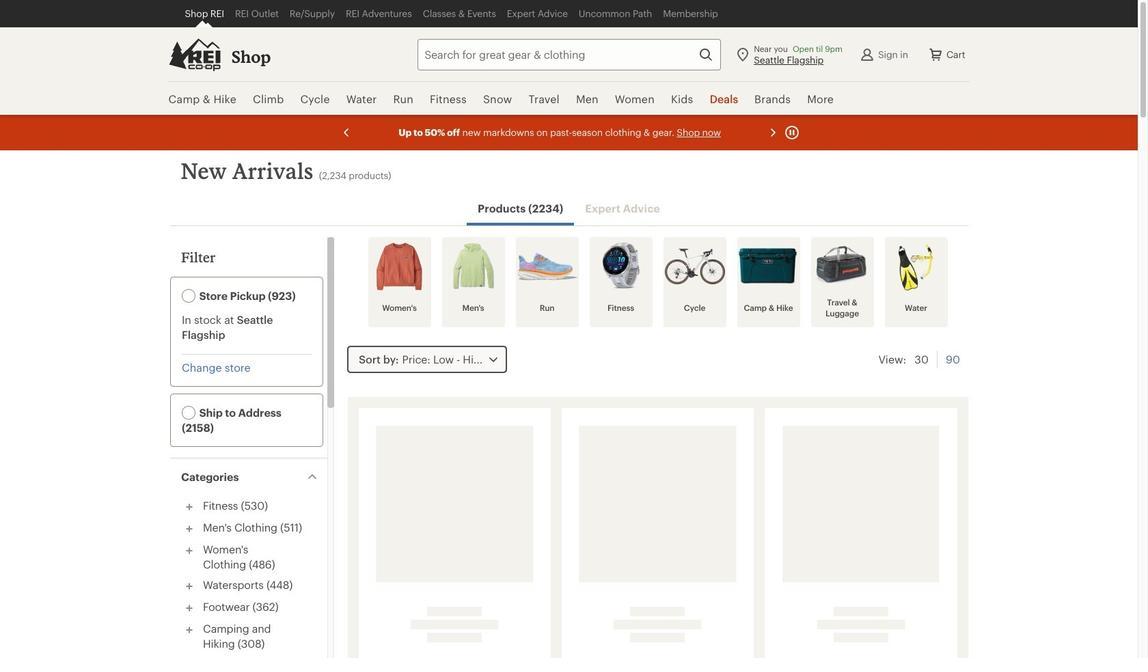 Task type: vqa. For each thing, say whether or not it's contained in the screenshot.
Cycle IMAGE
yes



Task type: locate. For each thing, give the bounding box(es) containing it.
None field
[[418, 39, 721, 70]]

banner
[[0, 0, 1138, 116]]

promotional messages marquee
[[0, 115, 1138, 150]]

water image
[[886, 243, 946, 291]]

toggle watersports sub-items image
[[181, 578, 197, 595]]

shopping cart is empty image
[[928, 46, 944, 63]]

run image
[[517, 243, 577, 291]]

camp & hike image
[[739, 243, 799, 291]]

None search field
[[393, 39, 721, 70]]

men's image
[[443, 243, 503, 291]]

toggle fitness sub-items image
[[181, 499, 197, 515]]

previous message image
[[338, 124, 354, 141]]

toggle footwear sub-items image
[[181, 600, 197, 617]]



Task type: describe. For each thing, give the bounding box(es) containing it.
search image
[[698, 46, 714, 63]]

next message image
[[765, 124, 781, 141]]

fitness image
[[591, 243, 651, 291]]

Search for great gear & clothing text field
[[418, 39, 721, 70]]

women's image
[[369, 243, 430, 291]]

add filter: ship to address (2158) image
[[181, 406, 195, 420]]

toggle women%27s-clothing sub-items image
[[181, 543, 197, 559]]

cycle image
[[665, 243, 725, 291]]

pause banner message scrolling image
[[784, 124, 800, 141]]

travel & luggage image
[[812, 243, 873, 291]]

toggle men%27s-clothing sub-items image
[[181, 521, 197, 537]]

toggle camping-and-hiking sub-items image
[[181, 622, 197, 638]]

rei co-op, go to rei.com home page image
[[168, 38, 220, 71]]



